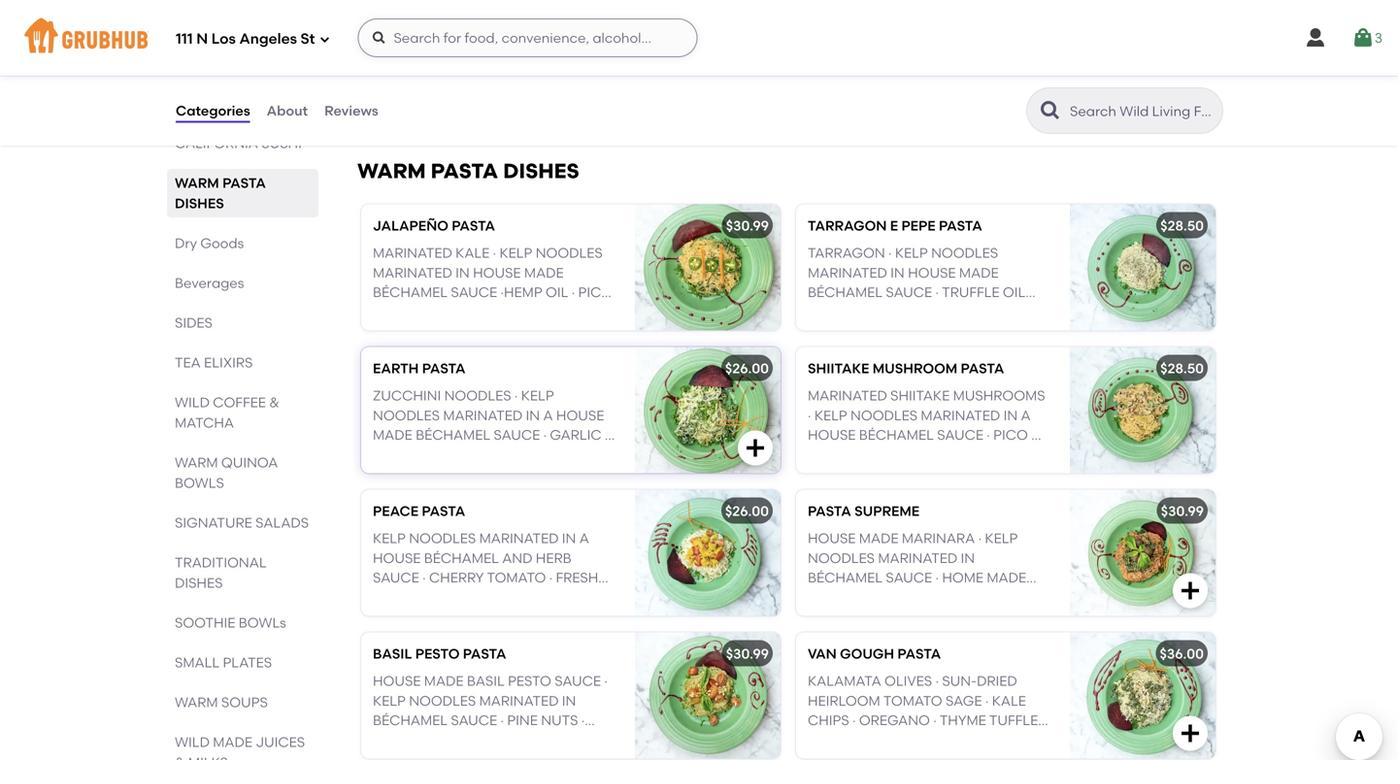 Task type: describe. For each thing, give the bounding box(es) containing it.
dishes inside traditional dishes
[[175, 575, 223, 592]]

oregano
[[860, 713, 931, 729]]

small plates tab
[[175, 653, 311, 673]]

3 button
[[1352, 20, 1383, 55]]

wild for &
[[175, 734, 210, 751]]

soothie
[[175, 615, 236, 631]]

made for wild
[[213, 734, 253, 751]]

small
[[175, 655, 220, 671]]

beverages
[[175, 275, 244, 291]]

st
[[301, 30, 315, 48]]

roll
[[405, 6, 441, 22]]

wild made juices & milks tab
[[175, 733, 311, 761]]

shiitake mushroom pasta
[[808, 360, 1005, 377]]

marinated inside the house made basil pesto sauce · kelp noodles marinated in béchamel sauce · pine nuts · cherry tomato · side salad organic, gluten free, & raw
[[480, 693, 559, 710]]

california sushi tab
[[175, 133, 311, 153]]

kalamata olives · sun-dried heirloom tomato sage · kale chips · oregano · thyme tuffle oil · pine nuts
[[808, 673, 1039, 749]]

california sushi
[[175, 135, 302, 152]]

pasta right mushroom
[[961, 360, 1005, 377]]

raw
[[530, 752, 559, 761]]

sauce inside kelp noodles marinated in a house béchamel and herb sauce · cherry tomato · fresh herbs · brazil nut parmesan ˆ side salad
[[373, 570, 419, 587]]

tomato inside the kalamata olives · sun-dried heirloom tomato sage · kale chips · oregano · thyme tuffle oil · pine nuts
[[884, 693, 943, 710]]

about button
[[266, 76, 309, 146]]

fresh
[[556, 570, 599, 587]]

warm soups tab
[[175, 693, 311, 713]]

kale
[[993, 693, 1027, 710]]

$36.00
[[1160, 646, 1205, 662]]

pasta up the jalapeño pasta
[[431, 159, 499, 183]]

nuts inside the house made basil pesto sauce · kelp noodles marinated in béchamel sauce · pine nuts · cherry tomato · side salad organic, gluten free, & raw
[[541, 713, 578, 729]]

oil
[[808, 733, 831, 749]]

tea
[[175, 355, 201, 371]]

ˆ
[[587, 590, 593, 606]]

sun-
[[943, 673, 977, 690]]

Search for food, convenience, alcohol... search field
[[358, 18, 698, 57]]

Search Wild Living Foods search field
[[1069, 102, 1217, 120]]

heirloom
[[808, 693, 881, 710]]

warm quinoa bowls
[[175, 455, 278, 492]]

macadamia cauliflower rice · avocado · cucumber
[[373, 33, 602, 69]]

nuts inside the kalamata olives · sun-dried heirloom tomato sage · kale chips · oregano · thyme tuffle oil · pine nuts
[[875, 733, 912, 749]]

california
[[175, 135, 258, 152]]

sushi
[[262, 135, 302, 152]]

macadamia
[[373, 33, 459, 50]]

tarragon e pepe pasta
[[808, 217, 983, 234]]

pasta right pepe
[[939, 217, 983, 234]]

avo
[[373, 6, 402, 22]]

$28.50 for tarragon e pepe pasta
[[1161, 217, 1205, 234]]

chips
[[808, 713, 850, 729]]

signature salads
[[175, 515, 309, 531]]

warm pasta dishes tab
[[175, 173, 311, 214]]

side inside the house made basil pesto sauce · kelp noodles marinated in béchamel sauce · pine nuts · cherry tomato · side salad organic, gluten free, & raw
[[500, 733, 530, 749]]

cherry inside kelp noodles marinated in a house béchamel and herb sauce · cherry tomato · fresh herbs · brazil nut parmesan ˆ side salad
[[429, 570, 484, 587]]

svg image inside 3 'button'
[[1352, 26, 1376, 50]]

plates
[[223, 655, 272, 671]]

dry goods
[[175, 235, 244, 252]]

tarragon e pepe pasta image
[[1071, 204, 1216, 331]]

warm up jalapeño
[[358, 159, 426, 183]]

pasta supreme
[[808, 503, 920, 520]]

marinated inside kelp noodles marinated in a house béchamel and herb sauce · cherry tomato · fresh herbs · brazil nut parmesan ˆ side salad
[[480, 531, 559, 547]]

pasta right earth
[[422, 360, 466, 377]]

herb
[[536, 550, 572, 567]]

tuffle
[[990, 713, 1039, 729]]

thyme
[[940, 713, 987, 729]]

3
[[1376, 29, 1383, 46]]

main navigation navigation
[[0, 0, 1399, 76]]

house inside kelp noodles marinated in a house béchamel and herb sauce · cherry tomato · fresh herbs · brazil nut parmesan ˆ side salad
[[373, 550, 421, 567]]

111
[[176, 30, 193, 48]]

cauliflower
[[463, 33, 560, 50]]

about
[[267, 102, 308, 119]]

noodles inside the house made basil pesto sauce · kelp noodles marinated in béchamel sauce · pine nuts · cherry tomato · side salad organic, gluten free, & raw
[[409, 693, 476, 710]]

soups
[[221, 695, 268, 711]]

goods
[[200, 235, 244, 252]]

$30.99 for pasta supreme
[[1162, 503, 1205, 520]]

bowls
[[175, 475, 224, 492]]

juices
[[256, 734, 305, 751]]

1 horizontal spatial warm pasta dishes
[[358, 159, 580, 183]]

pasta inside tab
[[223, 175, 266, 191]]

soothie bowls
[[175, 615, 286, 631]]

kelp inside kelp noodles marinated in a house béchamel and herb sauce · cherry tomato · fresh herbs · brazil nut parmesan ˆ side salad
[[373, 531, 406, 547]]

small plates
[[175, 655, 272, 671]]

n
[[196, 30, 208, 48]]

pasta right jalapeño
[[452, 217, 496, 234]]

and
[[502, 550, 533, 567]]

sides
[[175, 315, 213, 331]]

elixirs
[[204, 355, 253, 371]]

pasta up olives at right bottom
[[898, 646, 942, 662]]

avocado
[[373, 53, 444, 69]]

sides tab
[[175, 313, 311, 333]]

1 vertical spatial dishes
[[175, 195, 224, 212]]

categories button
[[175, 76, 251, 146]]

béchamel inside kelp noodles marinated in a house béchamel and herb sauce · cherry tomato · fresh herbs · brazil nut parmesan ˆ side salad
[[424, 550, 499, 567]]

sage
[[946, 693, 983, 710]]

peace pasta image
[[635, 490, 781, 616]]

cherry inside the house made basil pesto sauce · kelp noodles marinated in béchamel sauce · pine nuts · cherry tomato · side salad organic, gluten free, & raw
[[373, 733, 428, 749]]

jalapeño pasta image
[[635, 204, 781, 331]]

bowls
[[239, 615, 286, 631]]

avo roll image
[[635, 0, 781, 119]]

$30.99 for jalapeño pasta
[[726, 217, 769, 234]]

warm soups
[[175, 695, 268, 711]]

$30.99 for basil pesto pasta
[[726, 646, 769, 662]]

organic,
[[373, 752, 430, 761]]

warm quinoa bowls tab
[[175, 453, 311, 494]]

earth pasta image
[[635, 347, 781, 473]]

van gough pasta image
[[1071, 633, 1216, 759]]

peace
[[373, 503, 419, 520]]



Task type: locate. For each thing, give the bounding box(es) containing it.
mushroom
[[873, 360, 958, 377]]

0 vertical spatial made
[[424, 673, 464, 690]]

1 vertical spatial nuts
[[875, 733, 912, 749]]

warm down small
[[175, 695, 218, 711]]

1 vertical spatial wild
[[175, 734, 210, 751]]

1 vertical spatial cherry
[[373, 733, 428, 749]]

traditional dishes tab
[[175, 553, 311, 594]]

& left raw
[[517, 752, 527, 761]]

rice
[[564, 33, 595, 50]]

free,
[[481, 752, 513, 761]]

1 vertical spatial in
[[562, 693, 576, 710]]

1 vertical spatial side
[[500, 733, 530, 749]]

2 vertical spatial sauce
[[451, 713, 498, 729]]

cherry up organic,
[[373, 733, 428, 749]]

tomato down and
[[487, 570, 546, 587]]

1 horizontal spatial pesto
[[508, 673, 552, 690]]

quinoa
[[221, 455, 278, 471]]

0 vertical spatial basil
[[373, 646, 412, 662]]

pine inside the house made basil pesto sauce · kelp noodles marinated in béchamel sauce · pine nuts · cherry tomato · side salad organic, gluten free, & raw
[[507, 713, 538, 729]]

sauce up gluten on the left of the page
[[451, 713, 498, 729]]

1 horizontal spatial nuts
[[875, 733, 912, 749]]

van gough pasta
[[808, 646, 942, 662]]

1 horizontal spatial salad
[[533, 733, 578, 749]]

1 $28.50 from the top
[[1161, 217, 1205, 234]]

wild inside wild coffee & matcha
[[175, 394, 210, 411]]

house up herbs
[[373, 550, 421, 567]]

noodles inside kelp noodles marinated in a house béchamel and herb sauce · cherry tomato · fresh herbs · brazil nut parmesan ˆ side salad
[[409, 531, 476, 547]]

nuts
[[541, 713, 578, 729], [875, 733, 912, 749]]

0 vertical spatial béchamel
[[424, 550, 499, 567]]

warm up "bowls"
[[175, 455, 218, 471]]

0 horizontal spatial pine
[[507, 713, 538, 729]]

beverages tab
[[175, 273, 311, 293]]

kelp down peace
[[373, 531, 406, 547]]

1 vertical spatial house
[[373, 673, 421, 690]]

& inside wild coffee & matcha
[[269, 394, 280, 411]]

wild for matcha
[[175, 394, 210, 411]]

1 house from the top
[[373, 550, 421, 567]]

made down basil pesto pasta
[[424, 673, 464, 690]]

1 wild from the top
[[175, 394, 210, 411]]

jalapeño
[[373, 217, 449, 234]]

0 vertical spatial pesto
[[416, 646, 460, 662]]

1 vertical spatial pine
[[841, 733, 871, 749]]

salads
[[256, 515, 309, 531]]

$26.00 for earth pasta
[[726, 360, 769, 377]]

0 vertical spatial pine
[[507, 713, 538, 729]]

2 vertical spatial dishes
[[175, 575, 223, 592]]

basil down herbs
[[373, 646, 412, 662]]

wild made juices & milks
[[175, 734, 305, 761]]

warm pasta dishes
[[358, 159, 580, 183], [175, 175, 266, 212]]

wild up the matcha
[[175, 394, 210, 411]]

shiitake
[[808, 360, 870, 377]]

pesto up raw
[[508, 673, 552, 690]]

warm down the california
[[175, 175, 219, 191]]

1 vertical spatial sauce
[[555, 673, 601, 690]]

wild up milks at the bottom left of page
[[175, 734, 210, 751]]

tea elixirs
[[175, 355, 253, 371]]

2 vertical spatial $30.99
[[726, 646, 769, 662]]

1 vertical spatial noodles
[[409, 693, 476, 710]]

1 vertical spatial kelp
[[373, 693, 406, 710]]

1 vertical spatial pesto
[[508, 673, 552, 690]]

coffee
[[213, 394, 266, 411]]

0 vertical spatial kelp
[[373, 531, 406, 547]]

jalapeño pasta
[[373, 217, 496, 234]]

sauce
[[373, 570, 419, 587], [555, 673, 601, 690], [451, 713, 498, 729]]

basil pesto pasta
[[373, 646, 507, 662]]

warm pasta dishes up the jalapeño pasta
[[358, 159, 580, 183]]

pepe
[[902, 217, 936, 234]]

0 vertical spatial sauce
[[373, 570, 419, 587]]

sauce up raw
[[555, 673, 601, 690]]

categories
[[176, 102, 250, 119]]

1 vertical spatial svg image
[[1179, 722, 1203, 745]]

tomato down olives at right bottom
[[884, 693, 943, 710]]

1 vertical spatial $28.50
[[1161, 360, 1205, 377]]

0 vertical spatial salad
[[406, 609, 451, 626]]

0 vertical spatial noodles
[[409, 531, 476, 547]]

pine up raw
[[507, 713, 538, 729]]

in inside the house made basil pesto sauce · kelp noodles marinated in béchamel sauce · pine nuts · cherry tomato · side salad organic, gluten free, & raw
[[562, 693, 576, 710]]

soothie bowls tab
[[175, 613, 311, 633]]

béchamel up the brazil
[[424, 550, 499, 567]]

1 vertical spatial béchamel
[[373, 713, 448, 729]]

gough
[[840, 646, 895, 662]]

1 $26.00 from the top
[[726, 360, 769, 377]]

0 horizontal spatial &
[[175, 755, 185, 761]]

2 noodles from the top
[[409, 693, 476, 710]]

1 vertical spatial $26.00
[[726, 503, 769, 520]]

wild coffee & matcha tab
[[175, 392, 311, 433]]

pine
[[507, 713, 538, 729], [841, 733, 871, 749]]

0 horizontal spatial basil
[[373, 646, 412, 662]]

1 marinated from the top
[[480, 531, 559, 547]]

pine down chips
[[841, 733, 871, 749]]

made inside the house made basil pesto sauce · kelp noodles marinated in béchamel sauce · pine nuts · cherry tomato · side salad organic, gluten free, & raw
[[424, 673, 464, 690]]

earth
[[373, 360, 419, 377]]

2 svg image from the top
[[1179, 722, 1203, 745]]

0 horizontal spatial warm pasta dishes
[[175, 175, 266, 212]]

1 vertical spatial tomato
[[884, 693, 943, 710]]

1 kelp from the top
[[373, 531, 406, 547]]

noodles down basil pesto pasta
[[409, 693, 476, 710]]

nut
[[477, 590, 506, 606]]

1 vertical spatial salad
[[533, 733, 578, 749]]

kelp noodles marinated in a house béchamel and herb sauce · cherry tomato · fresh herbs · brazil nut parmesan ˆ side salad
[[373, 531, 599, 626]]

0 vertical spatial nuts
[[541, 713, 578, 729]]

olives
[[885, 673, 933, 690]]

herbs
[[373, 590, 417, 606]]

& right coffee
[[269, 394, 280, 411]]

$26.00 for peace pasta
[[726, 503, 769, 520]]

0 horizontal spatial cherry
[[373, 733, 428, 749]]

traditional dishes
[[175, 555, 267, 592]]

salad inside the house made basil pesto sauce · kelp noodles marinated in béchamel sauce · pine nuts · cherry tomato · side salad organic, gluten free, & raw
[[533, 733, 578, 749]]

0 vertical spatial $26.00
[[726, 360, 769, 377]]

1 vertical spatial basil
[[467, 673, 505, 690]]

side down herbs
[[373, 609, 403, 626]]

dry
[[175, 235, 197, 252]]

house down basil pesto pasta
[[373, 673, 421, 690]]

cherry
[[429, 570, 484, 587], [373, 733, 428, 749]]

noodles
[[409, 531, 476, 547], [409, 693, 476, 710]]

2 $26.00 from the top
[[726, 503, 769, 520]]

0 vertical spatial $30.99
[[726, 217, 769, 234]]

warm inside the warm quinoa bowls
[[175, 455, 218, 471]]

0 horizontal spatial salad
[[406, 609, 451, 626]]

& left milks at the bottom left of page
[[175, 755, 185, 761]]

·
[[598, 33, 602, 50], [447, 53, 450, 69], [423, 570, 426, 587], [550, 570, 553, 587], [420, 590, 424, 606], [605, 673, 608, 690], [936, 673, 939, 690], [986, 693, 989, 710], [501, 713, 504, 729], [582, 713, 585, 729], [853, 713, 856, 729], [934, 713, 937, 729], [493, 733, 497, 749], [834, 733, 838, 749]]

kelp
[[373, 531, 406, 547], [373, 693, 406, 710]]

1 vertical spatial $30.99
[[1162, 503, 1205, 520]]

pesto inside the house made basil pesto sauce · kelp noodles marinated in béchamel sauce · pine nuts · cherry tomato · side salad organic, gluten free, & raw
[[508, 673, 552, 690]]

0 vertical spatial cherry
[[429, 570, 484, 587]]

angeles
[[239, 30, 297, 48]]

reviews
[[325, 102, 379, 119]]

dishes
[[503, 159, 580, 183], [175, 195, 224, 212], [175, 575, 223, 592]]

los
[[212, 30, 236, 48]]

$28.50 for shiitake mushroom pasta
[[1161, 360, 1205, 377]]

earth pasta
[[373, 360, 466, 377]]

1 horizontal spatial pine
[[841, 733, 871, 749]]

béchamel inside the house made basil pesto sauce · kelp noodles marinated in béchamel sauce · pine nuts · cherry tomato · side salad organic, gluten free, & raw
[[373, 713, 448, 729]]

made inside wild made juices & milks
[[213, 734, 253, 751]]

0 vertical spatial $28.50
[[1161, 217, 1205, 234]]

svg image for $36.00
[[1179, 722, 1203, 745]]

made up milks at the bottom left of page
[[213, 734, 253, 751]]

basil
[[373, 646, 412, 662], [467, 673, 505, 690]]

tomato
[[487, 570, 546, 587], [884, 693, 943, 710], [431, 733, 490, 749]]

brazil
[[427, 590, 474, 606]]

0 vertical spatial svg image
[[1179, 579, 1203, 603]]

0 horizontal spatial pesto
[[416, 646, 460, 662]]

111 n los angeles st
[[176, 30, 315, 48]]

cherry up the brazil
[[429, 570, 484, 587]]

0 horizontal spatial made
[[213, 734, 253, 751]]

tea elixirs tab
[[175, 353, 311, 373]]

0 horizontal spatial sauce
[[373, 570, 419, 587]]

1 horizontal spatial side
[[500, 733, 530, 749]]

in inside kelp noodles marinated in a house béchamel and herb sauce · cherry tomato · fresh herbs · brazil nut parmesan ˆ side salad
[[562, 531, 576, 547]]

2 vertical spatial tomato
[[431, 733, 490, 749]]

warm for warm soups tab
[[175, 695, 218, 711]]

house inside the house made basil pesto sauce · kelp noodles marinated in béchamel sauce · pine nuts · cherry tomato · side salad organic, gluten free, & raw
[[373, 673, 421, 690]]

0 vertical spatial house
[[373, 550, 421, 567]]

a
[[580, 531, 590, 547]]

sauce up herbs
[[373, 570, 419, 587]]

nuts down oregano
[[875, 733, 912, 749]]

2 $28.50 from the top
[[1161, 360, 1205, 377]]

side up 'free,'
[[500, 733, 530, 749]]

salad down the brazil
[[406, 609, 451, 626]]

tomato inside the house made basil pesto sauce · kelp noodles marinated in béchamel sauce · pine nuts · cherry tomato · side salad organic, gluten free, & raw
[[431, 733, 490, 749]]

2 horizontal spatial &
[[517, 752, 527, 761]]

2 in from the top
[[562, 693, 576, 710]]

dry goods tab
[[175, 233, 311, 254]]

0 vertical spatial marinated
[[480, 531, 559, 547]]

2 marinated from the top
[[480, 693, 559, 710]]

van
[[808, 646, 837, 662]]

basil pesto pasta image
[[635, 633, 781, 759]]

tarragon
[[808, 217, 887, 234]]

traditional
[[175, 555, 267, 571]]

0 vertical spatial tomato
[[487, 570, 546, 587]]

1 horizontal spatial sauce
[[451, 713, 498, 729]]

warm for warm quinoa bowls tab
[[175, 455, 218, 471]]

& inside wild made juices & milks
[[175, 755, 185, 761]]

side
[[373, 609, 403, 626], [500, 733, 530, 749]]

supreme
[[855, 503, 920, 520]]

kalamata
[[808, 673, 882, 690]]

$26.00
[[726, 360, 769, 377], [726, 503, 769, 520]]

tomato up gluten on the left of the page
[[431, 733, 490, 749]]

pasta down nut
[[463, 646, 507, 662]]

1 horizontal spatial cherry
[[429, 570, 484, 587]]

search icon image
[[1040, 99, 1063, 122]]

1 horizontal spatial made
[[424, 673, 464, 690]]

matcha
[[175, 415, 234, 431]]

& inside the house made basil pesto sauce · kelp noodles marinated in béchamel sauce · pine nuts · cherry tomato · side salad organic, gluten free, & raw
[[517, 752, 527, 761]]

svg image
[[1305, 26, 1328, 50], [1352, 26, 1376, 50], [372, 30, 387, 46], [319, 34, 331, 45], [744, 437, 767, 460]]

salad up raw
[[533, 733, 578, 749]]

pesto down the brazil
[[416, 646, 460, 662]]

marinated
[[480, 531, 559, 547], [480, 693, 559, 710]]

0 vertical spatial in
[[562, 531, 576, 547]]

signature salads tab
[[175, 513, 311, 533]]

0 vertical spatial side
[[373, 609, 403, 626]]

pasta right peace
[[422, 503, 466, 520]]

1 vertical spatial marinated
[[480, 693, 559, 710]]

made for house
[[424, 673, 464, 690]]

0 horizontal spatial nuts
[[541, 713, 578, 729]]

2 horizontal spatial sauce
[[555, 673, 601, 690]]

2 house from the top
[[373, 673, 421, 690]]

tomato inside kelp noodles marinated in a house béchamel and herb sauce · cherry tomato · fresh herbs · brazil nut parmesan ˆ side salad
[[487, 570, 546, 587]]

basil down basil pesto pasta
[[467, 673, 505, 690]]

kelp up organic,
[[373, 693, 406, 710]]

1 horizontal spatial &
[[269, 394, 280, 411]]

noodles down peace pasta
[[409, 531, 476, 547]]

pasta down california sushi tab
[[223, 175, 266, 191]]

reviews button
[[324, 76, 380, 146]]

milks
[[188, 755, 228, 761]]

salad
[[406, 609, 451, 626], [533, 733, 578, 749]]

marinated up 'free,'
[[480, 693, 559, 710]]

svg image down the $36.00
[[1179, 722, 1203, 745]]

pasta supreme image
[[1071, 490, 1216, 616]]

&
[[269, 394, 280, 411], [517, 752, 527, 761], [175, 755, 185, 761]]

1 vertical spatial made
[[213, 734, 253, 751]]

cucumber
[[453, 53, 533, 69]]

pine inside the kalamata olives · sun-dried heirloom tomato sage · kale chips · oregano · thyme tuffle oil · pine nuts
[[841, 733, 871, 749]]

0 vertical spatial wild
[[175, 394, 210, 411]]

parmesan
[[509, 590, 583, 606]]

signature
[[175, 515, 252, 531]]

pasta left supreme
[[808, 503, 852, 520]]

made
[[424, 673, 464, 690], [213, 734, 253, 751]]

béchamel up organic,
[[373, 713, 448, 729]]

e
[[891, 217, 899, 234]]

shiitake mushroom pasta image
[[1071, 347, 1216, 473]]

0 horizontal spatial side
[[373, 609, 403, 626]]

in
[[562, 531, 576, 547], [562, 693, 576, 710]]

dried
[[977, 673, 1018, 690]]

warm pasta dishes up goods
[[175, 175, 266, 212]]

2 kelp from the top
[[373, 693, 406, 710]]

2 wild from the top
[[175, 734, 210, 751]]

nuts up raw
[[541, 713, 578, 729]]

warm inside tab
[[175, 175, 219, 191]]

svg image for $30.99
[[1179, 579, 1203, 603]]

1 horizontal spatial basil
[[467, 673, 505, 690]]

salad inside kelp noodles marinated in a house béchamel and herb sauce · cherry tomato · fresh herbs · brazil nut parmesan ˆ side salad
[[406, 609, 451, 626]]

kelp inside the house made basil pesto sauce · kelp noodles marinated in béchamel sauce · pine nuts · cherry tomato · side salad organic, gluten free, & raw
[[373, 693, 406, 710]]

basil inside the house made basil pesto sauce · kelp noodles marinated in béchamel sauce · pine nuts · cherry tomato · side salad organic, gluten free, & raw
[[467, 673, 505, 690]]

1 in from the top
[[562, 531, 576, 547]]

avo roll
[[373, 6, 441, 22]]

svg image up the $36.00
[[1179, 579, 1203, 603]]

svg image
[[1179, 579, 1203, 603], [1179, 722, 1203, 745]]

0 vertical spatial dishes
[[503, 159, 580, 183]]

warm for warm pasta dishes tab at the top left of page
[[175, 175, 219, 191]]

warm pasta dishes inside tab
[[175, 175, 266, 212]]

marinated up and
[[480, 531, 559, 547]]

house made basil pesto sauce · kelp noodles marinated in béchamel sauce · pine nuts · cherry tomato · side salad organic, gluten free, & raw
[[373, 673, 608, 761]]

peace pasta
[[373, 503, 466, 520]]

1 noodles from the top
[[409, 531, 476, 547]]

$28.50
[[1161, 217, 1205, 234], [1161, 360, 1205, 377]]

1 svg image from the top
[[1179, 579, 1203, 603]]

$30.99
[[726, 217, 769, 234], [1162, 503, 1205, 520], [726, 646, 769, 662]]

side inside kelp noodles marinated in a house béchamel and herb sauce · cherry tomato · fresh herbs · brazil nut parmesan ˆ side salad
[[373, 609, 403, 626]]

gluten
[[434, 752, 478, 761]]

wild inside wild made juices & milks
[[175, 734, 210, 751]]

warm
[[358, 159, 426, 183], [175, 175, 219, 191], [175, 455, 218, 471], [175, 695, 218, 711]]



Task type: vqa. For each thing, say whether or not it's contained in the screenshot.
the bottom 7-
no



